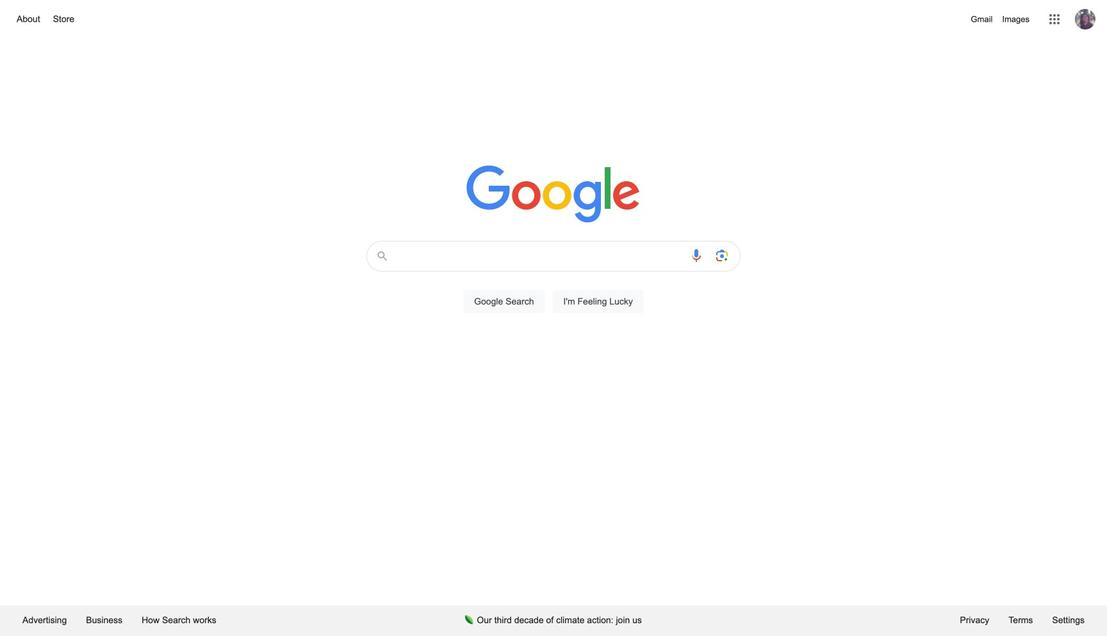 Task type: vqa. For each thing, say whether or not it's contained in the screenshot.
Google Image
yes



Task type: locate. For each thing, give the bounding box(es) containing it.
None search field
[[13, 237, 1095, 328]]

search by image image
[[715, 248, 730, 263]]



Task type: describe. For each thing, give the bounding box(es) containing it.
google image
[[467, 165, 641, 224]]

search by voice image
[[689, 248, 704, 263]]



